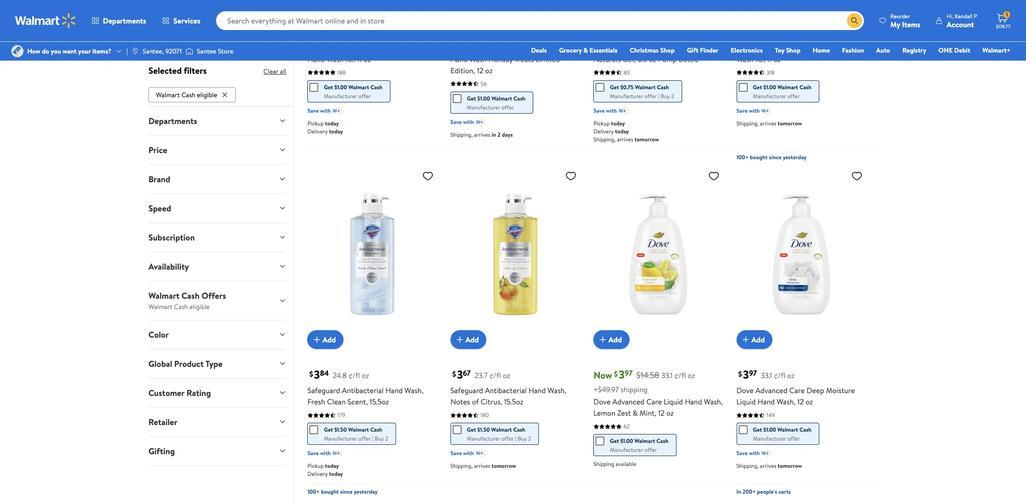 Task type: vqa. For each thing, say whether or not it's contained in the screenshot.
Choose
no



Task type: describe. For each thing, give the bounding box(es) containing it.
home link
[[809, 45, 835, 55]]

3 for $ 3 12 48.0 ¢/fl oz purell advanced hand sanitizer naturals gel, 6.5 oz pump bottle
[[600, 24, 606, 40]]

foaming inside $ 4 38 43.4 ¢/fl oz dove antibacterial nourishing foaming hand wash 10.1 fl oz
[[408, 43, 435, 53]]

color
[[149, 329, 169, 341]]

walmart for dove advanced care liquid hand wash, lemon zest & mint, 12 oz
[[635, 437, 656, 445]]

save for $ 3 84 24.8 ¢/fl oz safeguard antibacterial hand wash, fresh clean scent, 15.5oz
[[308, 450, 319, 458]]

add button for 3
[[594, 331, 630, 350]]

global product type
[[149, 358, 223, 370]]

4 add from the left
[[752, 335, 766, 345]]

brand
[[149, 173, 170, 185]]

edition,
[[451, 65, 476, 76]]

retailer button
[[141, 408, 294, 437]]

get $1.00 walmart cash for $ 3 97 33.1 ¢/fl oz dove advanced care deep moisture liquid hand wash, 12 oz
[[753, 426, 812, 434]]

applied filters section element
[[149, 64, 207, 77]]

toy shop link
[[771, 45, 805, 55]]

$ for $ 3 97 33.1 ¢/fl oz dove cinnamon pumpkin pie liquid hand wash holiday treats limited edition, 12 oz
[[453, 26, 456, 36]]

$ 3 12 48.0 ¢/fl oz purell advanced hand sanitizer naturals gel, 6.5 oz pump bottle
[[594, 24, 703, 64]]

you
[[51, 47, 61, 56]]

speed button
[[141, 194, 294, 223]]

pickup today delivery today for 4
[[308, 119, 343, 135]]

advanced for $ 3 12 48.0 ¢/fl oz purell advanced hand sanitizer naturals gel, 6.5 oz pump bottle
[[622, 43, 654, 53]]

¢/fl for $ 3 97 39.3 ¢/fl oz dove lavender & yogurt foaming hand wash 10.1 fl oz
[[776, 28, 788, 38]]

registry
[[903, 46, 927, 55]]

15.5oz for $ 3 84 24.8 ¢/fl oz safeguard antibacterial hand wash, fresh clean scent, 15.5oz
[[370, 397, 389, 407]]

with for $ 4 38 43.4 ¢/fl oz dove antibacterial nourishing foaming hand wash 10.1 fl oz
[[320, 107, 331, 115]]

walmart cash offers walmart cash eligible
[[149, 290, 226, 312]]

save for $ 4 38 43.4 ¢/fl oz dove antibacterial nourishing foaming hand wash 10.1 fl oz
[[308, 107, 319, 115]]

0 horizontal spatial bought
[[321, 488, 339, 496]]

manufacturer offer |  buy 2 for $ 3 67 23.7 ¢/fl oz safeguard antibacterial hand wash, notes of citrus, 15.5oz
[[467, 435, 532, 443]]

get $1.00 walmart cash walmart plus, element for $ 4 38 43.4 ¢/fl oz dove antibacterial nourishing foaming hand wash 10.1 fl oz
[[310, 83, 383, 92]]

1 vertical spatial yesterday
[[354, 488, 378, 496]]

dove for $ 3 97 33.1 ¢/fl oz dove advanced care deep moisture liquid hand wash, 12 oz
[[737, 386, 754, 396]]

delivery inside pickup today delivery today shipping, arrives tomorrow
[[594, 127, 614, 135]]

97 inside now $ 3 97 $14.58 33.1 ¢/fl oz +$49.97 shipping dove advanced care liquid hand wash, lemon zest & mint, 12 oz
[[625, 369, 633, 379]]

0 vertical spatial since
[[770, 153, 782, 161]]

citrus,
[[481, 397, 503, 407]]

eligible inside 'button'
[[197, 90, 217, 100]]

dove advanced care deep moisture liquid hand wash, 12 oz image
[[737, 166, 867, 342]]

get $1.00 walmart cash for $ 3 97 39.3 ¢/fl oz dove lavender & yogurt foaming hand wash 10.1 fl oz
[[753, 83, 812, 91]]

wash for $ 3 97 33.1 ¢/fl oz dove cinnamon pumpkin pie liquid hand wash holiday treats limited edition, 12 oz
[[470, 54, 487, 64]]

purell
[[594, 43, 620, 53]]

get $1.00 walmart cash checkbox for 3
[[739, 83, 748, 92]]

departments inside dropdown button
[[149, 115, 197, 127]]

$1.00 for $ 4 38 43.4 ¢/fl oz dove antibacterial nourishing foaming hand wash 10.1 fl oz
[[335, 83, 347, 91]]

christmas shop link
[[626, 45, 679, 55]]

manufacturer offer for $ 3 97 39.3 ¢/fl oz dove lavender & yogurt foaming hand wash 10.1 fl oz
[[753, 92, 801, 100]]

+$49.97
[[594, 385, 619, 395]]

33.1 for $ 3 97 33.1 ¢/fl oz dove advanced care deep moisture liquid hand wash, 12 oz
[[761, 371, 773, 381]]

in 200+ people's carts
[[737, 488, 791, 496]]

care inside $ 3 97 33.1 ¢/fl oz dove advanced care deep moisture liquid hand wash, 12 oz
[[790, 386, 806, 396]]

tomorrow inside pickup today delivery today shipping, arrives tomorrow
[[635, 135, 659, 143]]

color button
[[141, 321, 294, 349]]

dove for $ 4 38 43.4 ¢/fl oz dove antibacterial nourishing foaming hand wash 10.1 fl oz
[[308, 43, 325, 53]]

get $0.75 walmart cash walmart plus, element
[[596, 83, 670, 92]]

1 vertical spatial 100+ bought since yesterday
[[308, 488, 378, 496]]

retailer tab
[[141, 408, 294, 437]]

walmart cash eligible button
[[149, 87, 236, 102]]

67
[[463, 369, 471, 379]]

my
[[891, 19, 901, 29]]

antibacterial for $ 3 67 23.7 ¢/fl oz safeguard antibacterial hand wash, notes of citrus, 15.5oz
[[485, 386, 527, 396]]

2 for $ 3 67 23.7 ¢/fl oz safeguard antibacterial hand wash, notes of citrus, 15.5oz
[[528, 435, 532, 443]]

$ 3 84 24.8 ¢/fl oz safeguard antibacterial hand wash, fresh clean scent, 15.5oz
[[308, 367, 424, 407]]

hand inside $ 4 38 43.4 ¢/fl oz dove antibacterial nourishing foaming hand wash 10.1 fl oz
[[308, 54, 325, 64]]

318
[[767, 69, 775, 77]]

type
[[206, 358, 223, 370]]

Walmart Site-Wide search field
[[216, 11, 865, 30]]

15.5oz for $ 3 67 23.7 ¢/fl oz safeguard antibacterial hand wash, notes of citrus, 15.5oz
[[504, 397, 524, 407]]

$1.50 for $ 3 67 23.7 ¢/fl oz safeguard antibacterial hand wash, notes of citrus, 15.5oz
[[478, 426, 490, 434]]

97 for $ 3 97 33.1 ¢/fl oz dove advanced care deep moisture liquid hand wash, 12 oz
[[750, 369, 758, 379]]

62
[[624, 423, 630, 431]]

departments button
[[84, 9, 154, 32]]

$0.75
[[621, 83, 634, 91]]

1 vertical spatial 100+
[[308, 488, 320, 496]]

fashion link
[[839, 45, 869, 55]]

shipping, for $ 3 97 33.1 ¢/fl oz dove cinnamon pumpkin pie liquid hand wash holiday treats limited edition, 12 oz
[[451, 131, 473, 139]]

get for $ 3 97 33.1 ¢/fl oz dove advanced care deep moisture liquid hand wash, 12 oz
[[753, 426, 763, 434]]

0 horizontal spatial since
[[340, 488, 353, 496]]

with for $ 3 97 33.1 ¢/fl oz dove advanced care deep moisture liquid hand wash, 12 oz
[[750, 450, 760, 458]]

color tab
[[141, 321, 294, 349]]

global
[[149, 358, 172, 370]]

grocery
[[559, 46, 582, 55]]

account
[[947, 19, 975, 29]]

149
[[767, 412, 775, 420]]

add to favorites list, dove advanced care deep moisture liquid hand wash, 12 oz image
[[852, 170, 863, 182]]

1 horizontal spatial 100+ bought since yesterday
[[737, 153, 807, 161]]

hand inside $ 3 97 33.1 ¢/fl oz dove advanced care deep moisture liquid hand wash, 12 oz
[[758, 397, 775, 407]]

fresh
[[308, 397, 325, 407]]

get for $ 4 38 43.4 ¢/fl oz dove antibacterial nourishing foaming hand wash 10.1 fl oz
[[324, 83, 333, 91]]

add to cart image for $
[[598, 335, 609, 346]]

add to cart image for 3
[[311, 335, 323, 346]]

days
[[502, 131, 513, 139]]

get for $ 3 12 48.0 ¢/fl oz purell advanced hand sanitizer naturals gel, 6.5 oz pump bottle
[[610, 83, 619, 91]]

availability tab
[[141, 252, 294, 281]]

manufacturer for $ 3 12 48.0 ¢/fl oz purell advanced hand sanitizer naturals gel, 6.5 oz pump bottle
[[610, 92, 644, 100]]

 image for how do you want your items?
[[11, 45, 24, 57]]

hi, kendall p account
[[947, 12, 978, 29]]

pickup today delivery today for 3
[[308, 462, 343, 478]]

gifting button
[[141, 437, 294, 466]]

3 for $ 3 97 39.3 ¢/fl oz dove lavender & yogurt foaming hand wash 10.1 fl oz
[[744, 24, 750, 40]]

price button
[[141, 136, 294, 164]]

shop for christmas shop
[[661, 46, 675, 55]]

advanced inside now $ 3 97 $14.58 33.1 ¢/fl oz +$49.97 shipping dove advanced care liquid hand wash, lemon zest & mint, 12 oz
[[613, 397, 645, 407]]

price tab
[[141, 136, 294, 164]]

wash inside $ 4 38 43.4 ¢/fl oz dove antibacterial nourishing foaming hand wash 10.1 fl oz
[[327, 54, 344, 64]]

6.5
[[638, 54, 648, 64]]

pie
[[535, 43, 545, 53]]

shipping, arrives tomorrow for $ 3 97 33.1 ¢/fl oz dove advanced care deep moisture liquid hand wash, 12 oz
[[737, 462, 803, 470]]

grocery & essentials
[[559, 46, 618, 55]]

0 vertical spatial yesterday
[[784, 153, 807, 161]]

clear
[[264, 67, 279, 76]]

safeguard for $ 3 67 23.7 ¢/fl oz safeguard antibacterial hand wash, notes of citrus, 15.5oz
[[451, 386, 484, 396]]

38
[[321, 26, 330, 36]]

offer for $ 3 67 23.7 ¢/fl oz safeguard antibacterial hand wash, notes of citrus, 15.5oz
[[502, 435, 514, 443]]

shipping, arrives tomorrow for $ 3 97 39.3 ¢/fl oz dove lavender & yogurt foaming hand wash 10.1 fl oz
[[737, 119, 803, 127]]

kendall
[[956, 12, 973, 20]]

¢/fl for $ 4 38 43.4 ¢/fl oz dove antibacterial nourishing foaming hand wash 10.1 fl oz
[[350, 28, 361, 38]]

188
[[338, 69, 346, 77]]

now $ 3 97 $14.58 33.1 ¢/fl oz +$49.97 shipping dove advanced care liquid hand wash, lemon zest & mint, 12 oz
[[594, 367, 723, 419]]

walmart plus image for $ 3 97 39.3 ¢/fl oz dove lavender & yogurt foaming hand wash 10.1 fl oz
[[762, 106, 772, 116]]

manufacturer up available
[[610, 446, 644, 454]]

save with for $ 3 97 33.1 ¢/fl oz dove advanced care deep moisture liquid hand wash, 12 oz
[[737, 450, 760, 458]]

walmart cash eligible
[[156, 90, 217, 100]]

hand inside now $ 3 97 $14.58 33.1 ¢/fl oz +$49.97 shipping dove advanced care liquid hand wash, lemon zest & mint, 12 oz
[[685, 397, 703, 407]]

safeguard antibacterial hand wash, notes of citrus, 15.5oz image
[[451, 166, 581, 342]]

$1.00 for $ 3 97 33.1 ¢/fl oz dove cinnamon pumpkin pie liquid hand wash holiday treats limited edition, 12 oz
[[478, 94, 490, 102]]

nourishing
[[370, 43, 406, 53]]

shipping, for $ 3 67 23.7 ¢/fl oz safeguard antibacterial hand wash, notes of citrus, 15.5oz
[[451, 462, 473, 470]]

speed tab
[[141, 194, 294, 223]]

walmart plus image for $ 3 84 24.8 ¢/fl oz safeguard antibacterial hand wash, fresh clean scent, 15.5oz
[[333, 449, 342, 459]]

wash, inside now $ 3 97 $14.58 33.1 ¢/fl oz +$49.97 shipping dove advanced care liquid hand wash, lemon zest & mint, 12 oz
[[704, 397, 723, 407]]

care inside now $ 3 97 $14.58 33.1 ¢/fl oz +$49.97 shipping dove advanced care liquid hand wash, lemon zest & mint, 12 oz
[[647, 397, 662, 407]]

$14.58
[[637, 370, 660, 381]]

fashion
[[843, 46, 865, 55]]

tomorrow for $ 3 97 33.1 ¢/fl oz dove advanced care deep moisture liquid hand wash, 12 oz
[[778, 462, 803, 470]]

get $0.75 walmart cash
[[610, 83, 670, 91]]

price
[[149, 144, 167, 156]]

| for $ 3 12 48.0 ¢/fl oz purell advanced hand sanitizer naturals gel, 6.5 oz pump bottle
[[659, 92, 660, 100]]

1 horizontal spatial 100+
[[737, 153, 749, 161]]

deals
[[532, 46, 547, 55]]

add button for 84
[[308, 331, 344, 350]]

dove inside now $ 3 97 $14.58 33.1 ¢/fl oz +$49.97 shipping dove advanced care liquid hand wash, lemon zest & mint, 12 oz
[[594, 397, 611, 407]]

services button
[[154, 9, 209, 32]]

3 inside now $ 3 97 $14.58 33.1 ¢/fl oz +$49.97 shipping dove advanced care liquid hand wash, lemon zest & mint, 12 oz
[[619, 367, 625, 383]]

zest
[[618, 408, 631, 419]]

12 inside $ 3 97 33.1 ¢/fl oz dove cinnamon pumpkin pie liquid hand wash holiday treats limited edition, 12 oz
[[477, 65, 484, 76]]

one debit
[[939, 46, 971, 55]]

do
[[42, 47, 49, 56]]

departments inside popup button
[[103, 16, 146, 26]]

4
[[314, 24, 321, 40]]

add to favorites list, safeguard antibacterial hand wash, fresh clean scent, 15.5oz image
[[423, 170, 434, 182]]

hand inside $ 3 97 33.1 ¢/fl oz dove cinnamon pumpkin pie liquid hand wash holiday treats limited edition, 12 oz
[[451, 54, 468, 64]]

walmart+
[[983, 46, 1011, 55]]

subscription
[[149, 232, 195, 243]]

5 $178.77
[[997, 10, 1011, 30]]

shipping, inside pickup today delivery today shipping, arrives tomorrow
[[594, 135, 616, 143]]

retailer
[[149, 416, 178, 428]]

offer for $ 3 97 33.1 ¢/fl oz dove cinnamon pumpkin pie liquid hand wash holiday treats limited edition, 12 oz
[[502, 103, 514, 111]]

get $1.50 walmart cash walmart plus, element for $ 3 67 23.7 ¢/fl oz safeguard antibacterial hand wash, notes of citrus, 15.5oz
[[453, 426, 526, 435]]

2 for $ 3 12 48.0 ¢/fl oz purell advanced hand sanitizer naturals gel, 6.5 oz pump bottle
[[672, 92, 675, 100]]

offer for $ 3 84 24.8 ¢/fl oz safeguard antibacterial hand wash, fresh clean scent, 15.5oz
[[359, 435, 371, 443]]

filters
[[184, 64, 207, 77]]

save for $ 3 97 33.1 ¢/fl oz dove advanced care deep moisture liquid hand wash, 12 oz
[[737, 450, 748, 458]]

3 add to cart image from the left
[[741, 335, 752, 346]]

offer for $ 3 97 39.3 ¢/fl oz dove lavender & yogurt foaming hand wash 10.1 fl oz
[[788, 92, 801, 100]]

essentials
[[590, 46, 618, 55]]

get $1.00 walmart cash for $ 3 97 33.1 ¢/fl oz dove cinnamon pumpkin pie liquid hand wash holiday treats limited edition, 12 oz
[[467, 94, 526, 102]]

97 for $ 3 97 33.1 ¢/fl oz dove cinnamon pumpkin pie liquid hand wash holiday treats limited edition, 12 oz
[[463, 26, 471, 36]]

liquid inside $ 3 97 33.1 ¢/fl oz dove advanced care deep moisture liquid hand wash, 12 oz
[[737, 397, 756, 407]]

with for $ 3 67 23.7 ¢/fl oz safeguard antibacterial hand wash, notes of citrus, 15.5oz
[[463, 450, 474, 458]]

33.1 for $ 3 97 33.1 ¢/fl oz dove cinnamon pumpkin pie liquid hand wash holiday treats limited edition, 12 oz
[[475, 28, 486, 38]]

liquid inside now $ 3 97 $14.58 33.1 ¢/fl oz +$49.97 shipping dove advanced care liquid hand wash, lemon zest & mint, 12 oz
[[664, 397, 684, 407]]

deep
[[807, 386, 825, 396]]

selected filters
[[149, 64, 207, 77]]

 image for santee, 92071
[[132, 47, 139, 55]]

clear all button
[[264, 64, 287, 79]]

cash for safeguard antibacterial hand wash, notes of citrus, 15.5oz
[[514, 426, 526, 434]]

oz inside $ 3 84 24.8 ¢/fl oz safeguard antibacterial hand wash, fresh clean scent, 15.5oz
[[362, 371, 369, 381]]

dove for $ 3 97 33.1 ¢/fl oz dove cinnamon pumpkin pie liquid hand wash holiday treats limited edition, 12 oz
[[451, 43, 468, 53]]

48.0
[[617, 28, 632, 38]]

global product type tab
[[141, 350, 294, 378]]

walmart for dove advanced care deep moisture liquid hand wash, 12 oz
[[778, 426, 799, 434]]

services
[[174, 16, 201, 26]]

84
[[320, 369, 329, 379]]

gifting
[[149, 446, 175, 457]]

43.4
[[333, 28, 348, 38]]

get $1.50 walmart cash walmart plus, element for $ 3 84 24.8 ¢/fl oz safeguard antibacterial hand wash, fresh clean scent, 15.5oz
[[310, 426, 383, 435]]

clear all
[[264, 67, 287, 76]]

get $1.00 walmart cash checkbox for $
[[596, 437, 605, 446]]

walmart for safeguard antibacterial hand wash, fresh clean scent, 15.5oz
[[348, 426, 369, 434]]

24.8
[[333, 371, 347, 381]]

limited
[[536, 54, 560, 64]]

save with for $ 3 67 23.7 ¢/fl oz safeguard antibacterial hand wash, notes of citrus, 15.5oz
[[451, 450, 474, 458]]



Task type: locate. For each thing, give the bounding box(es) containing it.
1 foaming from the left
[[408, 43, 435, 53]]

walmart up days
[[492, 94, 512, 102]]

1 horizontal spatial 10.1
[[756, 54, 766, 64]]

wash inside $ 3 97 39.3 ¢/fl oz dove lavender & yogurt foaming hand wash 10.1 fl oz
[[737, 54, 754, 64]]

offer for $ 3 97 33.1 ¢/fl oz dove advanced care deep moisture liquid hand wash, 12 oz
[[788, 435, 801, 443]]

& inside now $ 3 97 $14.58 33.1 ¢/fl oz +$49.97 shipping dove advanced care liquid hand wash, lemon zest & mint, 12 oz
[[633, 408, 638, 419]]

0 horizontal spatial shop
[[661, 46, 675, 55]]

walmart plus image for $ 3 97 33.1 ¢/fl oz dove advanced care deep moisture liquid hand wash, 12 oz
[[762, 449, 772, 459]]

2 for $ 3 84 24.8 ¢/fl oz safeguard antibacterial hand wash, fresh clean scent, 15.5oz
[[385, 435, 388, 443]]

manufacturer down the 318
[[753, 92, 787, 100]]

$ for $ 3 97 33.1 ¢/fl oz dove advanced care deep moisture liquid hand wash, 12 oz
[[739, 369, 743, 379]]

33.1 inside $ 3 97 33.1 ¢/fl oz dove advanced care deep moisture liquid hand wash, 12 oz
[[761, 371, 773, 381]]

|
[[126, 47, 128, 56], [659, 92, 660, 100], [372, 435, 374, 443], [516, 435, 517, 443]]

walmart
[[349, 83, 369, 91], [635, 83, 656, 91], [778, 83, 799, 91], [156, 90, 180, 100], [492, 94, 512, 102], [149, 290, 180, 302], [149, 302, 172, 312], [348, 426, 369, 434], [492, 426, 512, 434], [778, 426, 799, 434], [635, 437, 656, 445]]

1 wash from the left
[[327, 54, 344, 64]]

1 add from the left
[[323, 335, 336, 345]]

0 vertical spatial care
[[790, 386, 806, 396]]

auto link
[[873, 45, 895, 55]]

walmart plus image up shipping, arrives in 2 days
[[476, 117, 486, 127]]

1 $1.50 from the left
[[335, 426, 347, 434]]

get $1.50 walmart cash walmart plus, element down 179
[[310, 426, 383, 435]]

debit
[[955, 46, 971, 55]]

reorder
[[891, 12, 911, 20]]

 image left how
[[11, 45, 24, 57]]

subscription tab
[[141, 223, 294, 252]]

hand inside the $ 3 12 48.0 ¢/fl oz purell advanced hand sanitizer naturals gel, 6.5 oz pump bottle
[[656, 43, 673, 53]]

advanced inside $ 3 97 33.1 ¢/fl oz dove advanced care deep moisture liquid hand wash, 12 oz
[[756, 386, 788, 396]]

0 horizontal spatial 33.1
[[475, 28, 486, 38]]

10.1 down lavender
[[756, 54, 766, 64]]

hand inside $ 3 97 39.3 ¢/fl oz dove lavender & yogurt foaming hand wash 10.1 fl oz
[[847, 43, 865, 53]]

$ inside $ 3 84 24.8 ¢/fl oz safeguard antibacterial hand wash, fresh clean scent, 15.5oz
[[310, 369, 313, 379]]

0 vertical spatial 100+ bought since yesterday
[[737, 153, 807, 161]]

p
[[975, 12, 978, 20]]

antibacterial for $ 3 84 24.8 ¢/fl oz safeguard antibacterial hand wash, fresh clean scent, 15.5oz
[[342, 386, 384, 396]]

$ 3 97 33.1 ¢/fl oz dove cinnamon pumpkin pie liquid hand wash holiday treats limited edition, 12 oz
[[451, 24, 566, 76]]

0 horizontal spatial $1.50
[[335, 426, 347, 434]]

manufacturer offer up available
[[610, 446, 657, 454]]

97 inside $ 3 97 33.1 ¢/fl oz dove cinnamon pumpkin pie liquid hand wash holiday treats limited edition, 12 oz
[[463, 26, 471, 36]]

offer for $ 4 38 43.4 ¢/fl oz dove antibacterial nourishing foaming hand wash 10.1 fl oz
[[359, 92, 371, 100]]

0 horizontal spatial get $1.50 walmart cash checkbox
[[310, 426, 318, 435]]

walmart cash eligible list item
[[149, 85, 238, 102]]

pickup today delivery today shipping, arrives tomorrow
[[594, 119, 659, 143]]

$1.00 down 56
[[478, 94, 490, 102]]

0 vertical spatial 100+
[[737, 153, 749, 161]]

advanced up 6.5 on the top right of the page
[[622, 43, 654, 53]]

Get $1.00 Walmart Cash checkbox
[[310, 83, 318, 92], [453, 94, 462, 103], [739, 426, 748, 435]]

get $1.00 walmart cash down the 318
[[753, 83, 812, 91]]

manufacturer down 56
[[467, 103, 501, 111]]

1 horizontal spatial departments
[[149, 115, 197, 127]]

safeguard up the fresh
[[308, 386, 340, 396]]

0 vertical spatial get $1.00 walmart cash checkbox
[[739, 83, 748, 92]]

1 horizontal spatial add to cart image
[[598, 335, 609, 346]]

$ inside the $ 3 12 48.0 ¢/fl oz purell advanced hand sanitizer naturals gel, 6.5 oz pump bottle
[[596, 26, 600, 36]]

get $1.00 walmart cash down 188
[[324, 83, 383, 91]]

1 vertical spatial care
[[647, 397, 662, 407]]

holiday
[[489, 54, 513, 64]]

1 horizontal spatial care
[[790, 386, 806, 396]]

2 horizontal spatial 33.1
[[761, 371, 773, 381]]

fl inside $ 4 38 43.4 ¢/fl oz dove antibacterial nourishing foaming hand wash 10.1 fl oz
[[358, 54, 362, 64]]

get for $ 3 97 39.3 ¢/fl oz dove lavender & yogurt foaming hand wash 10.1 fl oz
[[753, 83, 763, 91]]

delivery for 3
[[308, 470, 328, 478]]

your
[[78, 47, 91, 56]]

12 inside now $ 3 97 $14.58 33.1 ¢/fl oz +$49.97 shipping dove advanced care liquid hand wash, lemon zest & mint, 12 oz
[[659, 408, 665, 419]]

2 add from the left
[[466, 335, 479, 345]]

¢/fl right the 48.0
[[633, 28, 645, 38]]

$ for $ 3 97 39.3 ¢/fl oz dove lavender & yogurt foaming hand wash 10.1 fl oz
[[739, 26, 743, 36]]

foaming right nourishing
[[408, 43, 435, 53]]

tomorrow for $ 3 67 23.7 ¢/fl oz safeguard antibacterial hand wash, notes of citrus, 15.5oz
[[492, 462, 516, 470]]

shipping
[[621, 385, 648, 395]]

advanced inside the $ 3 12 48.0 ¢/fl oz purell advanced hand sanitizer naturals gel, 6.5 oz pump bottle
[[622, 43, 654, 53]]

1 15.5oz from the left
[[370, 397, 389, 407]]

33.1 up 149
[[761, 371, 773, 381]]

get $1.00 walmart cash walmart plus, element down 149
[[739, 426, 812, 435]]

fl
[[358, 54, 362, 64], [768, 54, 772, 64]]

$1.00
[[335, 83, 347, 91], [764, 83, 777, 91], [478, 94, 490, 102], [764, 426, 777, 434], [621, 437, 634, 445]]

eligible down the offers
[[190, 302, 210, 312]]

97 inside $ 3 97 33.1 ¢/fl oz dove advanced care deep moisture liquid hand wash, 12 oz
[[750, 369, 758, 379]]

with for $ 3 84 24.8 ¢/fl oz safeguard antibacterial hand wash, fresh clean scent, 15.5oz
[[320, 450, 331, 458]]

33.1 inside $ 3 97 33.1 ¢/fl oz dove cinnamon pumpkin pie liquid hand wash holiday treats limited edition, 12 oz
[[475, 28, 486, 38]]

3 inside $ 3 97 39.3 ¢/fl oz dove lavender & yogurt foaming hand wash 10.1 fl oz
[[744, 24, 750, 40]]

3 inside the $ 3 12 48.0 ¢/fl oz purell advanced hand sanitizer naturals gel, 6.5 oz pump bottle
[[600, 24, 606, 40]]

antibacterial inside $ 3 84 24.8 ¢/fl oz safeguard antibacterial hand wash, fresh clean scent, 15.5oz
[[342, 386, 384, 396]]

get inside "element"
[[610, 83, 619, 91]]

foaming inside $ 3 97 39.3 ¢/fl oz dove lavender & yogurt foaming hand wash 10.1 fl oz
[[818, 43, 846, 53]]

3 for $ 3 97 33.1 ¢/fl oz dove cinnamon pumpkin pie liquid hand wash holiday treats limited edition, 12 oz
[[457, 24, 463, 40]]

1 horizontal spatial since
[[770, 153, 782, 161]]

gifting tab
[[141, 437, 294, 466]]

0 horizontal spatial safeguard
[[308, 386, 340, 396]]

0 horizontal spatial foaming
[[408, 43, 435, 53]]

cash for dove lavender & yogurt foaming hand wash 10.1 fl oz
[[800, 83, 812, 91]]

liquid
[[547, 43, 566, 53], [664, 397, 684, 407], [737, 397, 756, 407]]

97 inside $ 3 97 39.3 ¢/fl oz dove lavender & yogurt foaming hand wash 10.1 fl oz
[[750, 26, 758, 36]]

$ 3 67 23.7 ¢/fl oz safeguard antibacterial hand wash, notes of citrus, 15.5oz
[[451, 367, 567, 407]]

walmart down citrus,
[[492, 426, 512, 434]]

get $1.00 walmart cash checkbox for $ 3 97 33.1 ¢/fl oz dove advanced care deep moisture liquid hand wash, 12 oz
[[739, 426, 748, 435]]

global product type button
[[141, 350, 294, 378]]

1 safeguard from the left
[[308, 386, 340, 396]]

get $1.50 walmart cash
[[324, 426, 383, 434], [467, 426, 526, 434]]

56
[[481, 80, 487, 88]]

manufacturer for $ 3 97 39.3 ¢/fl oz dove lavender & yogurt foaming hand wash 10.1 fl oz
[[753, 92, 787, 100]]

get $1.50 walmart cash checkbox for $ 3 67 23.7 ¢/fl oz safeguard antibacterial hand wash, notes of citrus, 15.5oz
[[453, 426, 462, 435]]

scent,
[[348, 397, 368, 407]]

manufacturer for $ 3 67 23.7 ¢/fl oz safeguard antibacterial hand wash, notes of citrus, 15.5oz
[[467, 435, 501, 443]]

100+ bought since yesterday
[[737, 153, 807, 161], [308, 488, 378, 496]]

get $1.00 walmart cash walmart plus, element down the 318
[[739, 83, 812, 92]]

& right the zest
[[633, 408, 638, 419]]

pickup for 3
[[308, 462, 324, 470]]

eligible inside walmart cash offers walmart cash eligible
[[190, 302, 210, 312]]

walmart image
[[15, 13, 76, 28]]

save with for $ 3 97 39.3 ¢/fl oz dove lavender & yogurt foaming hand wash 10.1 fl oz
[[737, 107, 760, 115]]

1 horizontal spatial get $1.50 walmart cash
[[467, 426, 526, 434]]

manufacturer down 179
[[324, 435, 357, 443]]

&
[[787, 43, 792, 53], [584, 46, 588, 55], [633, 408, 638, 419]]

rating
[[187, 387, 211, 399]]

brand tab
[[141, 165, 294, 194]]

items?
[[92, 47, 111, 56]]

customer rating tab
[[141, 379, 294, 407]]

manufacturer down 180
[[467, 435, 501, 443]]

get $1.50 walmart cash checkbox down the fresh
[[310, 426, 318, 435]]

0 horizontal spatial get $1.50 walmart cash walmart plus, element
[[310, 426, 383, 435]]

manufacturer for $ 3 97 33.1 ¢/fl oz dove advanced care deep moisture liquid hand wash, 12 oz
[[753, 435, 787, 443]]

0 horizontal spatial care
[[647, 397, 662, 407]]

¢/fl inside $ 3 84 24.8 ¢/fl oz safeguard antibacterial hand wash, fresh clean scent, 15.5oz
[[349, 371, 360, 381]]

1 shop from the left
[[661, 46, 675, 55]]

get $1.50 walmart cash down 180
[[467, 426, 526, 434]]

antibacterial inside $ 3 67 23.7 ¢/fl oz safeguard antibacterial hand wash, notes of citrus, 15.5oz
[[485, 386, 527, 396]]

save for $ 3 67 23.7 ¢/fl oz safeguard antibacterial hand wash, notes of citrus, 15.5oz
[[451, 450, 462, 458]]

reorder my items
[[891, 12, 921, 29]]

hand inside $ 3 84 24.8 ¢/fl oz safeguard antibacterial hand wash, fresh clean scent, 15.5oz
[[386, 386, 403, 396]]

all
[[280, 67, 287, 76]]

$1.00 down 62
[[621, 437, 634, 445]]

5
[[1006, 10, 1009, 18]]

10.1 inside $ 4 38 43.4 ¢/fl oz dove antibacterial nourishing foaming hand wash 10.1 fl oz
[[346, 54, 356, 64]]

cinnamon
[[470, 43, 503, 53]]

safeguard antibacterial hand wash, fresh clean scent, 15.5oz image
[[308, 166, 438, 342]]

antibacterial up citrus,
[[485, 386, 527, 396]]

santee store
[[197, 47, 234, 56]]

hand inside $ 3 67 23.7 ¢/fl oz safeguard antibacterial hand wash, notes of citrus, 15.5oz
[[529, 386, 546, 396]]

care left deep
[[790, 386, 806, 396]]

get $1.00 walmart cash walmart plus, element down 62
[[596, 437, 669, 446]]

12 inside $ 3 97 33.1 ¢/fl oz dove advanced care deep moisture liquid hand wash, 12 oz
[[798, 397, 804, 407]]

3 for $ 3 67 23.7 ¢/fl oz safeguard antibacterial hand wash, notes of citrus, 15.5oz
[[457, 367, 463, 383]]

dove inside $ 3 97 39.3 ¢/fl oz dove lavender & yogurt foaming hand wash 10.1 fl oz
[[737, 43, 754, 53]]

walmart plus image for $ 3 12 48.0 ¢/fl oz purell advanced hand sanitizer naturals gel, 6.5 oz pump bottle
[[619, 106, 629, 116]]

get $1.00 walmart cash checkbox up shipping
[[596, 437, 605, 446]]

arrives for $ 3 97 33.1 ¢/fl oz dove advanced care deep moisture liquid hand wash, 12 oz
[[761, 462, 777, 470]]

0 vertical spatial pickup today delivery today
[[308, 119, 343, 135]]

¢/fl for $ 3 12 48.0 ¢/fl oz purell advanced hand sanitizer naturals gel, 6.5 oz pump bottle
[[633, 28, 645, 38]]

tomorrow for $ 3 97 39.3 ¢/fl oz dove lavender & yogurt foaming hand wash 10.1 fl oz
[[778, 119, 803, 127]]

walmart plus image
[[762, 106, 772, 116], [476, 117, 486, 127], [333, 449, 342, 459], [762, 449, 772, 459]]

3 for $ 3 97 33.1 ¢/fl oz dove advanced care deep moisture liquid hand wash, 12 oz
[[744, 367, 750, 383]]

$ inside $ 4 38 43.4 ¢/fl oz dove antibacterial nourishing foaming hand wash 10.1 fl oz
[[310, 26, 313, 36]]

1 get $1.50 walmart cash checkbox from the left
[[310, 426, 318, 435]]

$ for $ 3 12 48.0 ¢/fl oz purell advanced hand sanitizer naturals gel, 6.5 oz pump bottle
[[596, 26, 600, 36]]

$1.00 down 149
[[764, 426, 777, 434]]

2 get $1.50 walmart cash walmart plus, element from the left
[[453, 426, 526, 435]]

1 get $1.50 walmart cash walmart plus, element from the left
[[310, 426, 383, 435]]

eligible
[[197, 90, 217, 100], [190, 302, 210, 312]]

safeguard inside $ 3 67 23.7 ¢/fl oz safeguard antibacterial hand wash, notes of citrus, 15.5oz
[[451, 386, 484, 396]]

store
[[218, 47, 234, 56]]

save with for $ 4 38 43.4 ¢/fl oz dove antibacterial nourishing foaming hand wash 10.1 fl oz
[[308, 107, 331, 115]]

home
[[813, 46, 831, 55]]

$1.00 down 188
[[335, 83, 347, 91]]

1 horizontal spatial yesterday
[[784, 153, 807, 161]]

100+
[[737, 153, 749, 161], [308, 488, 320, 496]]

3 inside $ 3 84 24.8 ¢/fl oz safeguard antibacterial hand wash, fresh clean scent, 15.5oz
[[314, 367, 320, 383]]

¢/fl inside the $ 3 12 48.0 ¢/fl oz purell advanced hand sanitizer naturals gel, 6.5 oz pump bottle
[[633, 28, 645, 38]]

buy
[[661, 92, 670, 100], [375, 435, 384, 443], [518, 435, 527, 443]]

¢/fl right 43.4
[[350, 28, 361, 38]]

manufacturer down 188
[[324, 92, 357, 100]]

in
[[492, 131, 497, 139]]

$ inside $ 3 67 23.7 ¢/fl oz safeguard antibacterial hand wash, notes of citrus, 15.5oz
[[453, 369, 456, 379]]

1 horizontal spatial 15.5oz
[[504, 397, 524, 407]]

walmart plus image down 180
[[476, 449, 486, 459]]

get
[[324, 83, 333, 91], [610, 83, 619, 91], [753, 83, 763, 91], [467, 94, 476, 102], [324, 426, 333, 434], [467, 426, 476, 434], [753, 426, 763, 434], [610, 437, 619, 445]]

$ 3 97 39.3 ¢/fl oz dove lavender & yogurt foaming hand wash 10.1 fl oz
[[737, 24, 865, 64]]

wash,
[[405, 386, 424, 396], [548, 386, 567, 396], [704, 397, 723, 407], [777, 397, 796, 407]]

0 horizontal spatial departments
[[103, 16, 146, 26]]

10.1 up 188
[[346, 54, 356, 64]]

$1.00 down the 318
[[764, 83, 777, 91]]

2 get $1.50 walmart cash from the left
[[467, 426, 526, 434]]

lavender
[[756, 43, 786, 53]]

how do you want your items?
[[27, 47, 111, 56]]

1 horizontal spatial $1.50
[[478, 426, 490, 434]]

manufacturer for $ 3 97 33.1 ¢/fl oz dove cinnamon pumpkin pie liquid hand wash holiday treats limited edition, 12 oz
[[467, 103, 501, 111]]

walmart up the "color"
[[149, 302, 172, 312]]

manufacturer down $0.75
[[610, 92, 644, 100]]

1 add to cart image from the left
[[311, 335, 323, 346]]

arrives
[[761, 119, 777, 127], [474, 131, 491, 139], [618, 135, 634, 143], [474, 462, 491, 470], [761, 462, 777, 470]]

arrives inside pickup today delivery today shipping, arrives tomorrow
[[618, 135, 634, 143]]

33.1 up cinnamon on the top left of page
[[475, 28, 486, 38]]

arrives for $ 3 97 33.1 ¢/fl oz dove cinnamon pumpkin pie liquid hand wash holiday treats limited edition, 12 oz
[[474, 131, 491, 139]]

walmart plus image
[[333, 106, 342, 116], [619, 106, 629, 116], [476, 449, 486, 459]]

cash for dove advanced care liquid hand wash, lemon zest & mint, 12 oz
[[657, 437, 669, 445]]

¢/fl inside $ 4 38 43.4 ¢/fl oz dove antibacterial nourishing foaming hand wash 10.1 fl oz
[[350, 28, 361, 38]]

advanced up 149
[[756, 386, 788, 396]]

manufacturer offer down 149
[[753, 435, 801, 443]]

cash for safeguard antibacterial hand wash, fresh clean scent, 15.5oz
[[371, 426, 383, 434]]

shop
[[661, 46, 675, 55], [787, 46, 801, 55]]

1 vertical spatial since
[[340, 488, 353, 496]]

Get $0.75 Walmart Cash checkbox
[[596, 83, 605, 92]]

walmart plus image for $ 3 97 33.1 ¢/fl oz dove cinnamon pumpkin pie liquid hand wash holiday treats limited edition, 12 oz
[[476, 117, 486, 127]]

grocery & essentials link
[[555, 45, 622, 55]]

save with for $ 3 84 24.8 ¢/fl oz safeguard antibacterial hand wash, fresh clean scent, 15.5oz
[[308, 450, 331, 458]]

1 horizontal spatial get $1.00 walmart cash checkbox
[[453, 94, 462, 103]]

advanced up the zest
[[613, 397, 645, 407]]

get $1.00 walmart cash down 56
[[467, 94, 526, 102]]

& inside $ 3 97 39.3 ¢/fl oz dove lavender & yogurt foaming hand wash 10.1 fl oz
[[787, 43, 792, 53]]

2 horizontal spatial walmart plus image
[[619, 106, 629, 116]]

add for 84
[[323, 335, 336, 345]]

walmart inside 'button'
[[156, 90, 180, 100]]

1 add button from the left
[[308, 331, 344, 350]]

1 horizontal spatial get $1.50 walmart cash checkbox
[[453, 426, 462, 435]]

2 pickup today delivery today from the top
[[308, 462, 343, 478]]

get $1.50 walmart cash for $ 3 67 23.7 ¢/fl oz safeguard antibacterial hand wash, notes of citrus, 15.5oz
[[467, 426, 526, 434]]

walmart down $ 3 97 33.1 ¢/fl oz dove advanced care deep moisture liquid hand wash, 12 oz
[[778, 426, 799, 434]]

¢/fl up 149
[[775, 371, 786, 381]]

1 horizontal spatial wash
[[470, 54, 487, 64]]

¢/fl right 39.3
[[776, 28, 788, 38]]

15.5oz inside $ 3 84 24.8 ¢/fl oz safeguard antibacterial hand wash, fresh clean scent, 15.5oz
[[370, 397, 389, 407]]

1 vertical spatial eligible
[[190, 302, 210, 312]]

get $1.00 walmart cash checkbox down electronics
[[739, 83, 748, 92]]

3 wash from the left
[[737, 54, 754, 64]]

0 horizontal spatial 100+ bought since yesterday
[[308, 488, 378, 496]]

with for $ 3 12 48.0 ¢/fl oz purell advanced hand sanitizer naturals gel, 6.5 oz pump bottle
[[607, 107, 617, 115]]

walmart for safeguard antibacterial hand wash, notes of citrus, 15.5oz
[[492, 426, 512, 434]]

1 get $1.50 walmart cash from the left
[[324, 426, 383, 434]]

shipping available
[[594, 461, 637, 469]]

3 inside $ 3 97 33.1 ¢/fl oz dove cinnamon pumpkin pie liquid hand wash holiday treats limited edition, 12 oz
[[457, 24, 463, 40]]

speed
[[149, 202, 171, 214]]

get $1.00 walmart cash walmart plus, element down 56
[[453, 94, 526, 103]]

walmart right $0.75
[[635, 83, 656, 91]]

0 horizontal spatial walmart plus image
[[333, 106, 342, 116]]

walmart plus image up pickup today delivery today shipping, arrives tomorrow
[[619, 106, 629, 116]]

2 add to cart image from the left
[[598, 335, 609, 346]]

shipping, for $ 3 97 33.1 ¢/fl oz dove advanced care deep moisture liquid hand wash, 12 oz
[[737, 462, 759, 470]]

walmart plus image up people's
[[762, 449, 772, 459]]

Get $1.00 Walmart Cash checkbox
[[739, 83, 748, 92], [596, 437, 605, 446]]

$ inside now $ 3 97 $14.58 33.1 ¢/fl oz +$49.97 shipping dove advanced care liquid hand wash, lemon zest & mint, 12 oz
[[615, 369, 618, 379]]

walmart plus image down the 318
[[762, 106, 772, 116]]

antibacterial down 43.4
[[327, 43, 369, 53]]

¢/fl inside $ 3 97 33.1 ¢/fl oz dove advanced care deep moisture liquid hand wash, 12 oz
[[775, 371, 786, 381]]

get $1.50 walmart cash for $ 3 84 24.8 ¢/fl oz safeguard antibacterial hand wash, fresh clean scent, 15.5oz
[[324, 426, 383, 434]]

2 wash from the left
[[470, 54, 487, 64]]

¢/fl right 24.8
[[349, 371, 360, 381]]

& right the 'grocery'
[[584, 46, 588, 55]]

200+
[[743, 488, 756, 496]]

$1.50 down 179
[[335, 426, 347, 434]]

1 vertical spatial advanced
[[756, 386, 788, 396]]

1 horizontal spatial foaming
[[818, 43, 846, 53]]

manufacturer down 149
[[753, 435, 787, 443]]

$ inside $ 3 97 39.3 ¢/fl oz dove lavender & yogurt foaming hand wash 10.1 fl oz
[[739, 26, 743, 36]]

2 horizontal spatial add to cart image
[[741, 335, 752, 346]]

fl inside $ 3 97 39.3 ¢/fl oz dove lavender & yogurt foaming hand wash 10.1 fl oz
[[768, 54, 772, 64]]

get $1.50 walmart cash walmart plus, element down 180
[[453, 426, 526, 435]]

safeguard up notes
[[451, 386, 484, 396]]

get $1.00 walmart cash down 149
[[753, 426, 812, 434]]

departments up items?
[[103, 16, 146, 26]]

¢/fl inside $ 3 97 39.3 ¢/fl oz dove lavender & yogurt foaming hand wash 10.1 fl oz
[[776, 28, 788, 38]]

get $1.00 walmart cash down 62
[[610, 437, 669, 445]]

12
[[606, 26, 613, 36], [477, 65, 484, 76], [798, 397, 804, 407], [659, 408, 665, 419]]

1 10.1 from the left
[[346, 54, 356, 64]]

wash inside $ 3 97 33.1 ¢/fl oz dove cinnamon pumpkin pie liquid hand wash holiday treats limited edition, 12 oz
[[470, 54, 487, 64]]

naturals
[[594, 54, 621, 64]]

customer
[[149, 387, 185, 399]]

manufacturer offer |  buy 2 down 180
[[467, 435, 532, 443]]

0 horizontal spatial yesterday
[[354, 488, 378, 496]]

1 horizontal spatial manufacturer offer |  buy 2
[[467, 435, 532, 443]]

get for $ 3 97 33.1 ¢/fl oz dove cinnamon pumpkin pie liquid hand wash holiday treats limited edition, 12 oz
[[467, 94, 476, 102]]

2 add button from the left
[[451, 331, 487, 350]]

dove for $ 3 97 39.3 ¢/fl oz dove lavender & yogurt foaming hand wash 10.1 fl oz
[[737, 43, 754, 53]]

1 horizontal spatial shop
[[787, 46, 801, 55]]

1 vertical spatial get $1.00 walmart cash checkbox
[[453, 94, 462, 103]]

manufacturer offer down 56
[[467, 103, 514, 111]]

pickup today delivery today
[[308, 119, 343, 135], [308, 462, 343, 478]]

get $1.50 walmart cash down 179
[[324, 426, 383, 434]]

2 shop from the left
[[787, 46, 801, 55]]

want
[[63, 47, 77, 56]]

walmart down $ 4 38 43.4 ¢/fl oz dove antibacterial nourishing foaming hand wash 10.1 fl oz
[[349, 83, 369, 91]]

2 vertical spatial get $1.00 walmart cash checkbox
[[739, 426, 748, 435]]

yogurt
[[794, 43, 816, 53]]

0 horizontal spatial &
[[584, 46, 588, 55]]

¢/fl right 23.7 at the left bottom of page
[[490, 371, 501, 381]]

get $1.00 walmart cash checkbox for $ 3 97 33.1 ¢/fl oz dove cinnamon pumpkin pie liquid hand wash holiday treats limited edition, 12 oz
[[453, 94, 462, 103]]

2 foaming from the left
[[818, 43, 846, 53]]

1 pickup today delivery today from the top
[[308, 119, 343, 135]]

walmart cash offers tab
[[141, 281, 294, 320]]

$1.50 for $ 3 84 24.8 ¢/fl oz safeguard antibacterial hand wash, fresh clean scent, 15.5oz
[[335, 426, 347, 434]]

0 horizontal spatial manufacturer offer |  buy 2
[[324, 435, 388, 443]]

add to cart image
[[311, 335, 323, 346], [598, 335, 609, 346], [741, 335, 752, 346]]

manufacturer offer
[[324, 92, 371, 100], [753, 92, 801, 100], [467, 103, 514, 111], [753, 435, 801, 443], [610, 446, 657, 454]]

1 horizontal spatial fl
[[768, 54, 772, 64]]

0 horizontal spatial liquid
[[547, 43, 566, 53]]

0 horizontal spatial 15.5oz
[[370, 397, 389, 407]]

0 vertical spatial departments
[[103, 16, 146, 26]]

0 horizontal spatial get $1.50 walmart cash
[[324, 426, 383, 434]]

¢/fl for $ 3 97 33.1 ¢/fl oz dove cinnamon pumpkin pie liquid hand wash holiday treats limited edition, 12 oz
[[488, 28, 500, 38]]

foaming
[[408, 43, 435, 53], [818, 43, 846, 53]]

1 horizontal spatial get $1.50 walmart cash walmart plus, element
[[453, 426, 526, 435]]

manufacturer for $ 4 38 43.4 ¢/fl oz dove antibacterial nourishing foaming hand wash 10.1 fl oz
[[324, 92, 357, 100]]

walmart down selected
[[156, 90, 180, 100]]

0 horizontal spatial get $1.00 walmart cash checkbox
[[310, 83, 318, 92]]

10.1
[[346, 54, 356, 64], [756, 54, 766, 64]]

walmart+ link
[[979, 45, 1016, 55]]

cash inside 'button'
[[182, 90, 196, 100]]

manufacturer offer |  buy 2
[[610, 92, 675, 100], [324, 435, 388, 443], [467, 435, 532, 443]]

4 add button from the left
[[737, 331, 773, 350]]

gift finder link
[[683, 45, 723, 55]]

with for $ 3 97 33.1 ¢/fl oz dove cinnamon pumpkin pie liquid hand wash holiday treats limited edition, 12 oz
[[463, 118, 474, 126]]

0 horizontal spatial 10.1
[[346, 54, 356, 64]]

2 safeguard from the left
[[451, 386, 484, 396]]

walmart for dove lavender & yogurt foaming hand wash 10.1 fl oz
[[778, 83, 799, 91]]

0 horizontal spatial  image
[[11, 45, 24, 57]]

179
[[338, 412, 346, 420]]

offer for $ 3 12 48.0 ¢/fl oz purell advanced hand sanitizer naturals gel, 6.5 oz pump bottle
[[645, 92, 657, 100]]

dove inside $ 3 97 33.1 ¢/fl oz dove advanced care deep moisture liquid hand wash, 12 oz
[[737, 386, 754, 396]]

1 horizontal spatial walmart plus image
[[476, 449, 486, 459]]

gift
[[687, 46, 699, 55]]

¢/fl up cinnamon on the top left of page
[[488, 28, 500, 38]]

buy for $ 3 67 23.7 ¢/fl oz safeguard antibacterial hand wash, notes of citrus, 15.5oz
[[518, 435, 527, 443]]

¢/fl inside $ 3 67 23.7 ¢/fl oz safeguard antibacterial hand wash, notes of citrus, 15.5oz
[[490, 371, 501, 381]]

santee, 92071
[[143, 47, 182, 56]]

one
[[939, 46, 953, 55]]

2 horizontal spatial manufacturer offer |  buy 2
[[610, 92, 675, 100]]

save with
[[308, 107, 331, 115], [594, 107, 617, 115], [737, 107, 760, 115], [451, 118, 474, 126], [308, 450, 331, 458], [451, 450, 474, 458], [737, 450, 760, 458]]

walmart inside "element"
[[635, 83, 656, 91]]

walmart down availability
[[149, 290, 180, 302]]

1 vertical spatial get $1.00 walmart cash checkbox
[[596, 437, 605, 446]]

walmart down scent,
[[348, 426, 369, 434]]

¢/fl right "$14.58"
[[675, 371, 686, 381]]

2 vertical spatial advanced
[[613, 397, 645, 407]]

get $1.00 walmart cash for $ 4 38 43.4 ¢/fl oz dove antibacterial nourishing foaming hand wash 10.1 fl oz
[[324, 83, 383, 91]]

cash inside "element"
[[657, 83, 670, 91]]

get $1.50 walmart cash walmart plus, element
[[310, 426, 383, 435], [453, 426, 526, 435]]

3 add from the left
[[609, 335, 622, 345]]

manufacturer offer |  buy 2 for $ 3 84 24.8 ¢/fl oz safeguard antibacterial hand wash, fresh clean scent, 15.5oz
[[324, 435, 388, 443]]

dove advanced care liquid hand wash, lemon zest & mint, 12 oz image
[[594, 166, 724, 342]]

¢/fl
[[350, 28, 361, 38], [488, 28, 500, 38], [633, 28, 645, 38], [776, 28, 788, 38], [349, 371, 360, 381], [490, 371, 501, 381], [675, 371, 686, 381], [775, 371, 786, 381]]

15.5oz
[[370, 397, 389, 407], [504, 397, 524, 407]]

2 horizontal spatial liquid
[[737, 397, 756, 407]]

oz inside $ 3 67 23.7 ¢/fl oz safeguard antibacterial hand wash, notes of citrus, 15.5oz
[[503, 371, 510, 381]]

care up mint, at right bottom
[[647, 397, 662, 407]]

0 vertical spatial advanced
[[622, 43, 654, 53]]

santee
[[197, 47, 216, 56]]

3 inside $ 3 67 23.7 ¢/fl oz safeguard antibacterial hand wash, notes of citrus, 15.5oz
[[457, 367, 463, 383]]

buy for $ 3 12 48.0 ¢/fl oz purell advanced hand sanitizer naturals gel, 6.5 oz pump bottle
[[661, 92, 670, 100]]

walmart plus image down 179
[[333, 449, 342, 459]]

add to cart image
[[455, 335, 466, 346]]

97 for $ 3 97 39.3 ¢/fl oz dove lavender & yogurt foaming hand wash 10.1 fl oz
[[750, 26, 758, 36]]

2 10.1 from the left
[[756, 54, 766, 64]]

$ for $ 3 67 23.7 ¢/fl oz safeguard antibacterial hand wash, notes of citrus, 15.5oz
[[453, 369, 456, 379]]

offer
[[359, 92, 371, 100], [645, 92, 657, 100], [788, 92, 801, 100], [502, 103, 514, 111], [359, 435, 371, 443], [502, 435, 514, 443], [788, 435, 801, 443], [645, 446, 657, 454]]

¢/fl inside $ 3 97 33.1 ¢/fl oz dove cinnamon pumpkin pie liquid hand wash holiday treats limited edition, 12 oz
[[488, 28, 500, 38]]

$ for $ 3 84 24.8 ¢/fl oz safeguard antibacterial hand wash, fresh clean scent, 15.5oz
[[310, 369, 313, 379]]

manufacturer offer down the 318
[[753, 92, 801, 100]]

get $1.00 walmart cash walmart plus, element
[[310, 83, 383, 92], [739, 83, 812, 92], [453, 94, 526, 103], [739, 426, 812, 435], [596, 437, 669, 446]]

2 fl from the left
[[768, 54, 772, 64]]

10.1 inside $ 3 97 39.3 ¢/fl oz dove lavender & yogurt foaming hand wash 10.1 fl oz
[[756, 54, 766, 64]]

search icon image
[[852, 17, 859, 24]]

2 15.5oz from the left
[[504, 397, 524, 407]]

0 horizontal spatial get $1.00 walmart cash checkbox
[[596, 437, 605, 446]]

arrives for $ 3 97 39.3 ¢/fl oz dove lavender & yogurt foaming hand wash 10.1 fl oz
[[761, 119, 777, 127]]

1 horizontal spatial bought
[[751, 153, 768, 161]]

safeguard inside $ 3 84 24.8 ¢/fl oz safeguard antibacterial hand wash, fresh clean scent, 15.5oz
[[308, 386, 340, 396]]

1 horizontal spatial get $1.00 walmart cash checkbox
[[739, 83, 748, 92]]

add for 3
[[609, 335, 622, 345]]

pickup inside pickup today delivery today shipping, arrives tomorrow
[[594, 119, 610, 127]]

0 horizontal spatial add to cart image
[[311, 335, 323, 346]]

people's
[[758, 488, 778, 496]]

dove inside $ 4 38 43.4 ¢/fl oz dove antibacterial nourishing foaming hand wash 10.1 fl oz
[[308, 43, 325, 53]]

$1.50 down 180
[[478, 426, 490, 434]]

15.5oz right citrus,
[[504, 397, 524, 407]]

liquid inside $ 3 97 33.1 ¢/fl oz dove cinnamon pumpkin pie liquid hand wash holiday treats limited edition, 12 oz
[[547, 43, 566, 53]]

 image
[[186, 47, 193, 56]]

wash, inside $ 3 67 23.7 ¢/fl oz safeguard antibacterial hand wash, notes of citrus, 15.5oz
[[548, 386, 567, 396]]

walmart plus image for $ 4 38 43.4 ¢/fl oz dove antibacterial nourishing foaming hand wash 10.1 fl oz
[[333, 106, 342, 116]]

$ inside $ 3 97 33.1 ¢/fl oz dove cinnamon pumpkin pie liquid hand wash holiday treats limited edition, 12 oz
[[453, 26, 456, 36]]

now
[[594, 369, 613, 382]]

2 horizontal spatial wash
[[737, 54, 754, 64]]

customer rating
[[149, 387, 211, 399]]

 image
[[11, 45, 24, 57], [132, 47, 139, 55]]

walmart plus image for $ 3 67 23.7 ¢/fl oz safeguard antibacterial hand wash, notes of citrus, 15.5oz
[[476, 449, 486, 459]]

add to favorites list, dove advanced care liquid hand wash, lemon zest & mint, 12 oz image
[[709, 170, 720, 182]]

2 get $1.50 walmart cash checkbox from the left
[[453, 426, 462, 435]]

2 $1.50 from the left
[[478, 426, 490, 434]]

3 for $ 3 84 24.8 ¢/fl oz safeguard antibacterial hand wash, fresh clean scent, 15.5oz
[[314, 367, 320, 383]]

3 inside $ 3 97 33.1 ¢/fl oz dove advanced care deep moisture liquid hand wash, 12 oz
[[744, 367, 750, 383]]

1 vertical spatial departments
[[149, 115, 197, 127]]

0 horizontal spatial 100+
[[308, 488, 320, 496]]

Search search field
[[216, 11, 865, 30]]

manufacturer offer down 188
[[324, 92, 371, 100]]

add for 67
[[466, 335, 479, 345]]

15.5oz inside $ 3 67 23.7 ¢/fl oz safeguard antibacterial hand wash, notes of citrus, 15.5oz
[[504, 397, 524, 407]]

buy for $ 3 84 24.8 ¢/fl oz safeguard antibacterial hand wash, fresh clean scent, 15.5oz
[[375, 435, 384, 443]]

departments down walmart cash eligible
[[149, 115, 197, 127]]

manufacturer offer |  buy 2 for $ 3 12 48.0 ¢/fl oz purell advanced hand sanitizer naturals gel, 6.5 oz pump bottle
[[610, 92, 675, 100]]

15.5oz right scent,
[[370, 397, 389, 407]]

save for $ 3 97 33.1 ¢/fl oz dove cinnamon pumpkin pie liquid hand wash holiday treats limited edition, 12 oz
[[451, 118, 462, 126]]

antibacterial inside $ 4 38 43.4 ¢/fl oz dove antibacterial nourishing foaming hand wash 10.1 fl oz
[[327, 43, 369, 53]]

arrives for $ 3 67 23.7 ¢/fl oz safeguard antibacterial hand wash, notes of citrus, 15.5oz
[[474, 462, 491, 470]]

1 horizontal spatial safeguard
[[451, 386, 484, 396]]

walmart for purell advanced hand sanitizer naturals gel, 6.5 oz pump bottle
[[635, 83, 656, 91]]

1 vertical spatial pickup today delivery today
[[308, 462, 343, 478]]

clean
[[327, 397, 346, 407]]

2 horizontal spatial &
[[787, 43, 792, 53]]

get $1.00 walmart cash walmart plus, element down 188
[[310, 83, 383, 92]]

0 vertical spatial bought
[[751, 153, 768, 161]]

wash, inside $ 3 84 24.8 ¢/fl oz safeguard antibacterial hand wash, fresh clean scent, 15.5oz
[[405, 386, 424, 396]]

walmart for dove cinnamon pumpkin pie liquid hand wash holiday treats limited edition, 12 oz
[[492, 94, 512, 102]]

manufacturer offer |  buy 2 down the get $0.75 walmart cash
[[610, 92, 675, 100]]

add to favorites list, safeguard antibacterial hand wash, notes of citrus, 15.5oz image
[[566, 170, 577, 182]]

with for $ 3 97 39.3 ¢/fl oz dove lavender & yogurt foaming hand wash 10.1 fl oz
[[750, 107, 760, 115]]

antibacterial up scent,
[[342, 386, 384, 396]]

get $1.00 walmart cash walmart plus, element for $ 3 97 33.1 ¢/fl oz dove cinnamon pumpkin pie liquid hand wash holiday treats limited edition, 12 oz
[[453, 94, 526, 103]]

33.1
[[475, 28, 486, 38], [662, 371, 673, 381], [761, 371, 773, 381]]

1 horizontal spatial liquid
[[664, 397, 684, 407]]

safeguard for $ 3 84 24.8 ¢/fl oz safeguard antibacterial hand wash, fresh clean scent, 15.5oz
[[308, 386, 340, 396]]

1 fl from the left
[[358, 54, 362, 64]]

0 horizontal spatial wash
[[327, 54, 344, 64]]

92071
[[166, 47, 182, 56]]

toy shop
[[776, 46, 801, 55]]

departments
[[103, 16, 146, 26], [149, 115, 197, 127]]

1 vertical spatial bought
[[321, 488, 339, 496]]

33.1 right "$14.58"
[[662, 371, 673, 381]]

2 horizontal spatial buy
[[661, 92, 670, 100]]

wash, inside $ 3 97 33.1 ¢/fl oz dove advanced care deep moisture liquid hand wash, 12 oz
[[777, 397, 796, 407]]

Get $1.50 Walmart Cash checkbox
[[310, 426, 318, 435], [453, 426, 462, 435]]

¢/fl for $ 3 97 33.1 ¢/fl oz dove advanced care deep moisture liquid hand wash, 12 oz
[[775, 371, 786, 381]]

33.1 inside now $ 3 97 $14.58 33.1 ¢/fl oz +$49.97 shipping dove advanced care liquid hand wash, lemon zest & mint, 12 oz
[[662, 371, 673, 381]]

$1.00 for $ 3 97 33.1 ¢/fl oz dove advanced care deep moisture liquid hand wash, 12 oz
[[764, 426, 777, 434]]

$ inside $ 3 97 33.1 ¢/fl oz dove advanced care deep moisture liquid hand wash, 12 oz
[[739, 369, 743, 379]]

$ 3 97 33.1 ¢/fl oz dove advanced care deep moisture liquid hand wash, 12 oz
[[737, 367, 856, 407]]

1 horizontal spatial  image
[[132, 47, 139, 55]]

get $1.50 walmart cash checkbox down notes
[[453, 426, 462, 435]]

hi,
[[947, 12, 954, 20]]

0 horizontal spatial buy
[[375, 435, 384, 443]]

2 horizontal spatial get $1.00 walmart cash checkbox
[[739, 426, 748, 435]]

walmart down mint, at right bottom
[[635, 437, 656, 445]]

1 horizontal spatial &
[[633, 408, 638, 419]]

walmart down toy shop
[[778, 83, 799, 91]]

cash for dove antibacterial nourishing foaming hand wash 10.1 fl oz
[[371, 83, 383, 91]]

shop for toy shop
[[787, 46, 801, 55]]

manufacturer offer |  buy 2 down 179
[[324, 435, 388, 443]]

 image left santee,
[[132, 47, 139, 55]]

0 vertical spatial get $1.00 walmart cash checkbox
[[310, 83, 318, 92]]

1 horizontal spatial 33.1
[[662, 371, 673, 381]]

departments tab
[[141, 107, 294, 135]]

foaming right yogurt
[[818, 43, 846, 53]]

& right toy at the right top
[[787, 43, 792, 53]]

1 horizontal spatial buy
[[518, 435, 527, 443]]

3 add button from the left
[[594, 331, 630, 350]]

0 horizontal spatial fl
[[358, 54, 362, 64]]

eligible down filters
[[197, 90, 217, 100]]

wash
[[327, 54, 344, 64], [470, 54, 487, 64], [737, 54, 754, 64]]

¢/fl inside now $ 3 97 $14.58 33.1 ¢/fl oz +$49.97 shipping dove advanced care liquid hand wash, lemon zest & mint, 12 oz
[[675, 371, 686, 381]]

get $1.00 walmart cash walmart plus, element for $ 3 97 39.3 ¢/fl oz dove lavender & yogurt foaming hand wash 10.1 fl oz
[[739, 83, 812, 92]]

12 inside the $ 3 12 48.0 ¢/fl oz purell advanced hand sanitizer naturals gel, 6.5 oz pump bottle
[[606, 26, 613, 36]]

walmart plus image down 188
[[333, 106, 342, 116]]

0 vertical spatial eligible
[[197, 90, 217, 100]]

save for $ 3 97 39.3 ¢/fl oz dove lavender & yogurt foaming hand wash 10.1 fl oz
[[737, 107, 748, 115]]

dove inside $ 3 97 33.1 ¢/fl oz dove cinnamon pumpkin pie liquid hand wash holiday treats limited edition, 12 oz
[[451, 43, 468, 53]]



